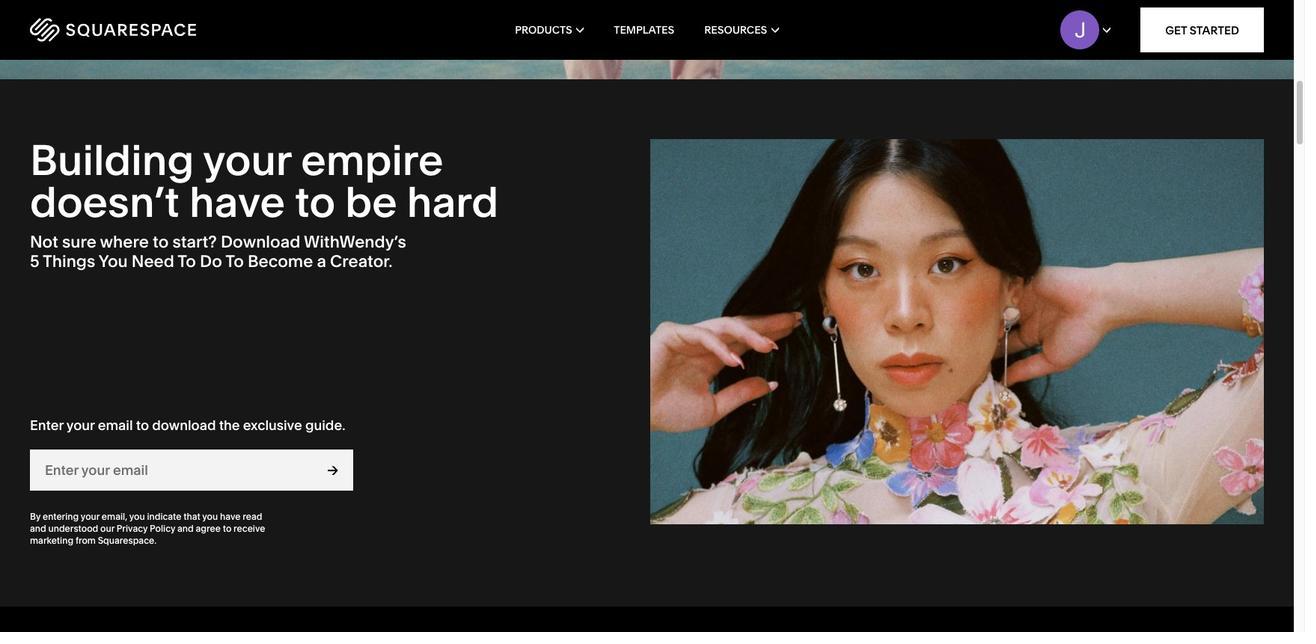 Task type: describe. For each thing, give the bounding box(es) containing it.
do
[[200, 252, 222, 272]]

resources button
[[705, 0, 779, 60]]

hard
[[407, 177, 499, 228]]

enter your email to download the exclusive guide.
[[30, 417, 346, 434]]

products button
[[515, 0, 584, 60]]

to left start?
[[153, 232, 169, 252]]

to left be
[[295, 177, 336, 228]]

1 to from the left
[[178, 252, 196, 272]]

squarespace logo link
[[30, 18, 277, 42]]

get
[[1166, 23, 1188, 37]]

the
[[219, 417, 240, 434]]

understood
[[48, 524, 98, 535]]

Enter your email email field
[[30, 450, 312, 491]]

get started link
[[1141, 7, 1265, 52]]

you
[[99, 252, 128, 272]]

get started
[[1166, 23, 1240, 37]]

policy
[[150, 524, 175, 535]]

email,
[[102, 512, 127, 523]]

creator.
[[330, 252, 393, 272]]

download
[[152, 417, 216, 434]]

templates
[[614, 23, 675, 37]]

started
[[1191, 23, 1240, 37]]

your for enter
[[66, 417, 95, 434]]

squarespace logo image
[[30, 18, 196, 42]]

agree
[[196, 524, 221, 535]]

where
[[100, 232, 149, 252]]

to right the email
[[136, 417, 149, 434]]

download
[[221, 232, 300, 252]]

start?
[[173, 232, 217, 252]]



Task type: vqa. For each thing, say whether or not it's contained in the screenshot.
required. on the bottom of the page
no



Task type: locate. For each thing, give the bounding box(es) containing it.
your inside "building your empire doesn't have to be hard not sure where to start? download withwendy's 5 things you need to do to become a creator."
[[203, 135, 291, 186]]

resources
[[705, 23, 768, 37]]

have
[[189, 177, 285, 228], [220, 512, 241, 523]]

that
[[184, 512, 200, 523]]

have inside 'by entering your email, you indicate that you have read and understood our privacy policy and agree to receive marketing from squarespace.'
[[220, 512, 241, 523]]

your
[[203, 135, 291, 186], [66, 417, 95, 434], [81, 512, 100, 523]]

and
[[30, 524, 46, 535], [177, 524, 194, 535]]

1 vertical spatial have
[[220, 512, 241, 523]]

empire
[[301, 135, 444, 186]]

None submit
[[312, 450, 353, 491]]

1 vertical spatial your
[[66, 417, 95, 434]]

to left the do
[[178, 252, 196, 272]]

0 horizontal spatial you
[[129, 512, 145, 523]]

2 and from the left
[[177, 524, 194, 535]]

receive
[[234, 524, 265, 535]]

to
[[178, 252, 196, 272], [226, 252, 244, 272]]

to right the do
[[226, 252, 244, 272]]

building your empire doesn't have to be hard not sure where to start? download withwendy's 5 things you need to do to become a creator.
[[30, 135, 499, 272]]

your for building
[[203, 135, 291, 186]]

and down by
[[30, 524, 46, 535]]

not
[[30, 232, 58, 252]]

0 horizontal spatial to
[[178, 252, 196, 272]]

products
[[515, 23, 573, 37]]

a
[[317, 252, 326, 272]]

you up agree on the left of the page
[[202, 512, 218, 523]]

0 vertical spatial your
[[203, 135, 291, 186]]

2 vertical spatial your
[[81, 512, 100, 523]]

sure
[[62, 232, 96, 252]]

read
[[243, 512, 262, 523]]

1 horizontal spatial and
[[177, 524, 194, 535]]

0 vertical spatial have
[[189, 177, 285, 228]]

squarespace.
[[98, 536, 157, 547]]

1 and from the left
[[30, 524, 46, 535]]

templates link
[[614, 0, 675, 60]]

marketing
[[30, 536, 73, 547]]

need
[[132, 252, 174, 272]]

your inside 'by entering your email, you indicate that you have read and understood our privacy policy and agree to receive marketing from squarespace.'
[[81, 512, 100, 523]]

have up download in the left top of the page
[[189, 177, 285, 228]]

1 you from the left
[[129, 512, 145, 523]]

have left read
[[220, 512, 241, 523]]

indicate
[[147, 512, 182, 523]]

be
[[345, 177, 397, 228]]

exclusive
[[243, 417, 302, 434]]

become
[[248, 252, 313, 272]]

1 horizontal spatial to
[[226, 252, 244, 272]]

to right agree on the left of the page
[[223, 524, 232, 535]]

from
[[76, 536, 96, 547]]

things
[[43, 252, 95, 272]]

by
[[30, 512, 41, 523]]

0 horizontal spatial and
[[30, 524, 46, 535]]

you up privacy
[[129, 512, 145, 523]]

by entering your email, you indicate that you have read and understood our privacy policy and agree to receive marketing from squarespace.
[[30, 512, 265, 547]]

have inside "building your empire doesn't have to be hard not sure where to start? download withwendy's 5 things you need to do to become a creator."
[[189, 177, 285, 228]]

2 to from the left
[[226, 252, 244, 272]]

entering
[[43, 512, 79, 523]]

guide.
[[306, 417, 346, 434]]

withwendy in frame image
[[651, 139, 1265, 525]]

you
[[129, 512, 145, 523], [202, 512, 218, 523]]

1 horizontal spatial you
[[202, 512, 218, 523]]

enter
[[30, 417, 64, 434]]

2 you from the left
[[202, 512, 218, 523]]

to inside 'by entering your email, you indicate that you have read and understood our privacy policy and agree to receive marketing from squarespace.'
[[223, 524, 232, 535]]

withwendy's
[[304, 232, 406, 252]]

privacy
[[117, 524, 148, 535]]

our
[[100, 524, 115, 535]]

and down the that
[[177, 524, 194, 535]]

email
[[98, 417, 133, 434]]

to
[[295, 177, 336, 228], [153, 232, 169, 252], [136, 417, 149, 434], [223, 524, 232, 535]]

building
[[30, 135, 194, 186]]

5
[[30, 252, 39, 272]]

doesn't
[[30, 177, 180, 228]]



